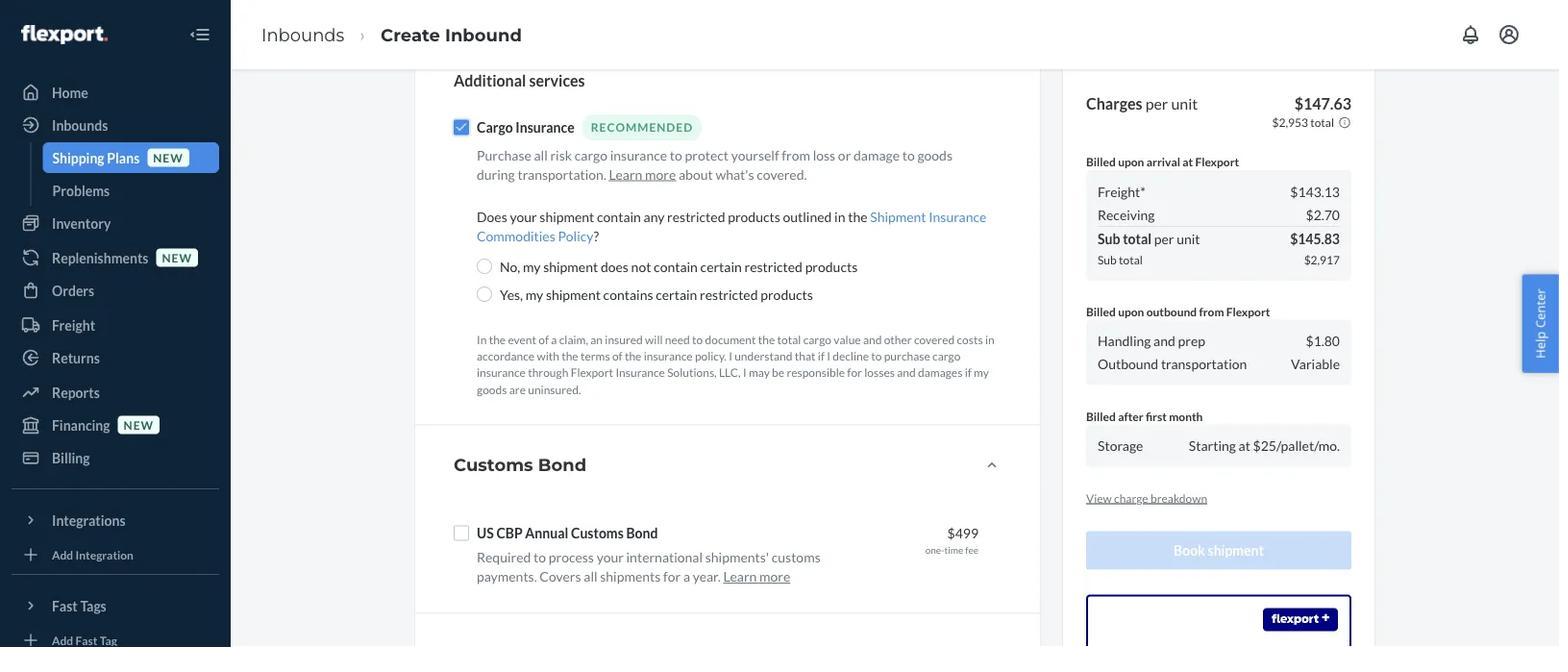 Task type: describe. For each thing, give the bounding box(es) containing it.
a inside in the event of a claim, an insured will need to document the total cargo value and other covered costs in accordance with the terms of the insurance policy. i understand that if i decline to purchase cargo insurance through flexport insurance solutions, llc, i may be responsible for losses and damages if my goods are uninsured.
[[551, 333, 557, 347]]

create inbound link
[[381, 24, 522, 45]]

2 horizontal spatial i
[[827, 349, 831, 363]]

in the event of a claim, an insured will need to document the total cargo value and other covered costs in accordance with the terms of the insurance policy. i understand that if i decline to purchase cargo insurance through flexport insurance solutions, llc, i may be responsible for losses and damages if my goods are uninsured.
[[477, 333, 995, 396]]

1 horizontal spatial i
[[743, 366, 747, 380]]

0 vertical spatial per
[[1146, 94, 1169, 113]]

transportation
[[1162, 356, 1248, 372]]

damage
[[854, 147, 900, 163]]

does
[[477, 208, 508, 224]]

solutions,
[[668, 366, 717, 380]]

purchase
[[477, 147, 532, 163]]

shipment for contains
[[546, 286, 601, 302]]

3 billed from the top
[[1087, 409, 1116, 423]]

are
[[509, 382, 526, 396]]

?
[[594, 227, 599, 244]]

yes,
[[500, 286, 523, 302]]

to up about at the left of the page
[[670, 147, 683, 163]]

restricted for certain
[[700, 286, 758, 302]]

help center
[[1532, 289, 1550, 359]]

cargo inside purchase all risk cargo insurance to protect yourself from loss or damage to goods during transportation.
[[575, 147, 608, 163]]

the right in
[[489, 333, 506, 347]]

billed for handling and prep
[[1087, 304, 1116, 318]]

book shipment
[[1174, 543, 1265, 559]]

my inside in the event of a claim, an insured will need to document the total cargo value and other covered costs in accordance with the terms of the insurance policy. i understand that if i decline to purchase cargo insurance through flexport insurance solutions, llc, i may be responsible for losses and damages if my goods are uninsured.
[[974, 366, 989, 380]]

1 horizontal spatial if
[[965, 366, 972, 380]]

total for sub total
[[1119, 253, 1143, 267]]

1 vertical spatial per
[[1155, 230, 1175, 247]]

covered.
[[757, 166, 807, 182]]

insurance inside purchase all risk cargo insurance to protect yourself from loss or damage to goods during transportation.
[[610, 147, 668, 163]]

for inside required to process your international shipments' customs payments. covers all shipments for a year.
[[664, 568, 681, 585]]

more for learn more
[[760, 568, 791, 585]]

first
[[1146, 409, 1167, 423]]

1 horizontal spatial and
[[897, 366, 916, 380]]

starting
[[1189, 438, 1237, 454]]

inventory
[[52, 215, 111, 231]]

returns
[[52, 350, 100, 366]]

0 horizontal spatial customs
[[454, 454, 533, 476]]

the down insured
[[625, 349, 642, 363]]

year.
[[693, 568, 721, 585]]

shipments'
[[706, 549, 769, 565]]

responsible
[[787, 366, 845, 380]]

additional services
[[454, 71, 585, 89]]

arrival
[[1147, 155, 1181, 169]]

1 horizontal spatial contain
[[654, 258, 698, 274]]

your inside required to process your international shipments' customs payments. covers all shipments for a year.
[[597, 549, 624, 565]]

add for add fast tag
[[52, 633, 73, 647]]

an
[[591, 333, 603, 347]]

one-
[[926, 544, 945, 555]]

understand
[[735, 349, 793, 363]]

$499
[[948, 525, 979, 541]]

cbp
[[497, 525, 523, 541]]

charges per unit
[[1087, 94, 1199, 113]]

tag
[[100, 633, 117, 647]]

us cbp annual customs bond
[[477, 525, 658, 541]]

event
[[508, 333, 537, 347]]

us
[[477, 525, 494, 541]]

replenishments
[[52, 250, 149, 266]]

book
[[1174, 543, 1206, 559]]

storage
[[1098, 438, 1144, 454]]

international
[[627, 549, 703, 565]]

restricted for any
[[667, 208, 726, 224]]

billed upon outbound from flexport
[[1087, 304, 1271, 318]]

$2,953 total
[[1273, 115, 1335, 129]]

0 horizontal spatial and
[[863, 333, 882, 347]]

or
[[838, 147, 851, 163]]

1 horizontal spatial of
[[613, 349, 623, 363]]

$2,917
[[1305, 253, 1341, 267]]

to up 'losses'
[[872, 349, 882, 363]]

learn for learn more
[[724, 568, 757, 585]]

shipping plans
[[52, 150, 140, 166]]

help center button
[[1523, 274, 1560, 373]]

2 horizontal spatial cargo
[[933, 349, 961, 363]]

$2.70
[[1307, 206, 1341, 223]]

1 vertical spatial insurance
[[644, 349, 693, 363]]

prep
[[1179, 333, 1206, 349]]

during
[[477, 166, 515, 182]]

0 vertical spatial unit
[[1172, 94, 1199, 113]]

total inside in the event of a claim, an insured will need to document the total cargo value and other covered costs in accordance with the terms of the insurance policy. i understand that if i decline to purchase cargo insurance through flexport insurance solutions, llc, i may be responsible for losses and damages if my goods are uninsured.
[[778, 333, 801, 347]]

about
[[679, 166, 713, 182]]

0 vertical spatial of
[[539, 333, 549, 347]]

billed for freight*
[[1087, 155, 1116, 169]]

products for does your shipment contain any restricted products outlined in the
[[728, 208, 781, 224]]

policy
[[558, 227, 594, 244]]

tags
[[80, 598, 106, 614]]

orders
[[52, 282, 94, 299]]

breakdown
[[1151, 491, 1208, 505]]

annual
[[525, 525, 569, 541]]

sub for sub total
[[1098, 253, 1117, 267]]

products for yes, my shipment contains certain restricted products
[[761, 286, 813, 302]]

view
[[1087, 491, 1112, 505]]

be
[[772, 366, 785, 380]]

does
[[601, 258, 629, 274]]

help
[[1532, 331, 1550, 359]]

learn for learn more about what's covered.
[[609, 166, 643, 182]]

add integration link
[[12, 543, 219, 566]]

the up understand
[[759, 333, 775, 347]]

document
[[705, 333, 756, 347]]

charge
[[1115, 491, 1149, 505]]

$143.13
[[1291, 183, 1341, 200]]

1 horizontal spatial from
[[1200, 304, 1225, 318]]

purchase
[[885, 349, 931, 363]]

0 horizontal spatial if
[[818, 349, 825, 363]]

shipment insurance commodities policy link
[[477, 208, 987, 244]]

0 vertical spatial certain
[[701, 258, 742, 274]]

more for learn more about what's covered.
[[645, 166, 676, 182]]

0 vertical spatial contain
[[597, 208, 641, 224]]

no, my shipment does not contain certain restricted products
[[500, 258, 858, 274]]

shipments
[[600, 568, 661, 585]]

learn more
[[724, 568, 791, 585]]

customs bond
[[454, 454, 587, 476]]

$2,953
[[1273, 115, 1309, 129]]

outbound
[[1147, 304, 1197, 318]]

0 vertical spatial in
[[835, 208, 846, 224]]

in inside in the event of a claim, an insured will need to document the total cargo value and other covered costs in accordance with the terms of the insurance policy. i understand that if i decline to purchase cargo insurance through flexport insurance solutions, llc, i may be responsible for losses and damages if my goods are uninsured.
[[986, 333, 995, 347]]

returns link
[[12, 342, 219, 373]]

recommended
[[591, 120, 694, 134]]

create inbound
[[381, 24, 522, 45]]

charges
[[1087, 94, 1143, 113]]

variable
[[1292, 356, 1341, 372]]

problems link
[[43, 175, 219, 206]]

covers
[[540, 568, 581, 585]]

0 horizontal spatial bond
[[538, 454, 587, 476]]

customs
[[772, 549, 821, 565]]

outbound
[[1098, 356, 1159, 372]]

0 horizontal spatial certain
[[656, 286, 698, 302]]

total for sub total per unit
[[1123, 230, 1152, 247]]

transportation.
[[518, 166, 607, 182]]

billing link
[[12, 442, 219, 473]]

shipment for does
[[544, 258, 598, 274]]



Task type: vqa. For each thing, say whether or not it's contained in the screenshot.
"Create return"
no



Task type: locate. For each thing, give the bounding box(es) containing it.
more left about at the left of the page
[[645, 166, 676, 182]]

no,
[[500, 258, 521, 274]]

2 add from the top
[[52, 633, 73, 647]]

learn down shipments'
[[724, 568, 757, 585]]

2 vertical spatial products
[[761, 286, 813, 302]]

shipment right book
[[1208, 543, 1265, 559]]

0 vertical spatial my
[[523, 258, 541, 274]]

0 vertical spatial more
[[645, 166, 676, 182]]

1 vertical spatial contain
[[654, 258, 698, 274]]

cargo up damages
[[933, 349, 961, 363]]

reports link
[[12, 377, 219, 408]]

1 horizontal spatial in
[[986, 333, 995, 347]]

certain down no, my shipment does not contain certain restricted products
[[656, 286, 698, 302]]

integrations
[[52, 512, 126, 528]]

fast tags button
[[12, 590, 219, 621]]

commodities
[[477, 227, 556, 244]]

1 vertical spatial restricted
[[745, 258, 803, 274]]

0 horizontal spatial in
[[835, 208, 846, 224]]

bond up the international
[[626, 525, 658, 541]]

shipment for contain
[[540, 208, 595, 224]]

costs
[[957, 333, 983, 347]]

billed left the after
[[1087, 409, 1116, 423]]

new for replenishments
[[162, 250, 192, 264]]

1 horizontal spatial inbounds link
[[262, 24, 345, 45]]

1 vertical spatial if
[[965, 366, 972, 380]]

0 vertical spatial billed
[[1087, 155, 1116, 169]]

will
[[645, 333, 663, 347]]

0 vertical spatial if
[[818, 349, 825, 363]]

not
[[631, 258, 651, 274]]

0 vertical spatial all
[[534, 147, 548, 163]]

of up with at the bottom left
[[539, 333, 549, 347]]

for inside in the event of a claim, an insured will need to document the total cargo value and other covered costs in accordance with the terms of the insurance policy. i understand that if i decline to purchase cargo insurance through flexport insurance solutions, llc, i may be responsible for losses and damages if my goods are uninsured.
[[848, 366, 863, 380]]

to right need on the bottom of page
[[693, 333, 703, 347]]

in
[[477, 333, 487, 347]]

0 horizontal spatial a
[[551, 333, 557, 347]]

0 vertical spatial cargo
[[575, 147, 608, 163]]

shipment inside button
[[1208, 543, 1265, 559]]

that
[[795, 349, 816, 363]]

1 vertical spatial more
[[760, 568, 791, 585]]

0 vertical spatial products
[[728, 208, 781, 224]]

for down decline
[[848, 366, 863, 380]]

in right outlined
[[835, 208, 846, 224]]

upon
[[1119, 155, 1145, 169], [1119, 304, 1145, 318]]

open account menu image
[[1498, 23, 1521, 46]]

goods
[[918, 147, 953, 163], [477, 382, 507, 396]]

sub up sub total
[[1098, 230, 1121, 247]]

1 horizontal spatial all
[[584, 568, 598, 585]]

0 vertical spatial restricted
[[667, 208, 726, 224]]

home
[[52, 84, 88, 100]]

a inside required to process your international shipments' customs payments. covers all shipments for a year.
[[684, 568, 690, 585]]

process
[[549, 549, 594, 565]]

bond up us cbp annual customs bond
[[538, 454, 587, 476]]

products
[[728, 208, 781, 224], [806, 258, 858, 274], [761, 286, 813, 302]]

more down the customs
[[760, 568, 791, 585]]

2 billed from the top
[[1087, 304, 1116, 318]]

and up outbound transportation
[[1154, 333, 1176, 349]]

for down the international
[[664, 568, 681, 585]]

learn down recommended
[[609, 166, 643, 182]]

insurance down accordance
[[477, 366, 526, 380]]

shipment
[[871, 208, 927, 224]]

all left risk
[[534, 147, 548, 163]]

and down purchase
[[897, 366, 916, 380]]

1 vertical spatial a
[[684, 568, 690, 585]]

in right costs in the right bottom of the page
[[986, 333, 995, 347]]

a left year.
[[684, 568, 690, 585]]

1 vertical spatial add
[[52, 633, 73, 647]]

claim,
[[559, 333, 589, 347]]

0 horizontal spatial all
[[534, 147, 548, 163]]

more inside button
[[760, 568, 791, 585]]

receiving
[[1098, 206, 1155, 223]]

goods left are
[[477, 382, 507, 396]]

if right damages
[[965, 366, 972, 380]]

view charge breakdown
[[1087, 491, 1208, 505]]

inventory link
[[12, 208, 219, 238]]

to right the damage
[[903, 147, 915, 163]]

sub for sub total per unit
[[1098, 230, 1121, 247]]

decline
[[833, 349, 869, 363]]

1 add from the top
[[52, 548, 73, 562]]

billed after first month
[[1087, 409, 1204, 423]]

2 vertical spatial insurance
[[477, 366, 526, 380]]

2 vertical spatial billed
[[1087, 409, 1116, 423]]

all inside required to process your international shipments' customs payments. covers all shipments for a year.
[[584, 568, 598, 585]]

2 vertical spatial my
[[974, 366, 989, 380]]

0 vertical spatial upon
[[1119, 155, 1145, 169]]

insurance
[[516, 119, 575, 135], [929, 208, 987, 224], [616, 366, 665, 380]]

flexport right arrival
[[1196, 155, 1240, 169]]

0 horizontal spatial inbounds link
[[12, 110, 219, 140]]

1 vertical spatial cargo
[[804, 333, 832, 347]]

0 vertical spatial inbounds link
[[262, 24, 345, 45]]

0 horizontal spatial inbounds
[[52, 117, 108, 133]]

fee
[[966, 544, 979, 555]]

billed upon arrival at flexport
[[1087, 155, 1240, 169]]

billed up handling
[[1087, 304, 1116, 318]]

0 horizontal spatial cargo
[[575, 147, 608, 163]]

payments.
[[477, 568, 537, 585]]

to inside required to process your international shipments' customs payments. covers all shipments for a year.
[[534, 549, 546, 565]]

add down fast tags
[[52, 633, 73, 647]]

1 horizontal spatial customs
[[571, 525, 624, 541]]

0 vertical spatial new
[[153, 150, 183, 164]]

0 vertical spatial flexport
[[1196, 155, 1240, 169]]

fast inside dropdown button
[[52, 598, 78, 614]]

0 vertical spatial learn
[[609, 166, 643, 182]]

shipping
[[52, 150, 104, 166]]

0 vertical spatial add
[[52, 548, 73, 562]]

total down $147.63
[[1311, 115, 1335, 129]]

1 vertical spatial new
[[162, 250, 192, 264]]

protect
[[685, 147, 729, 163]]

inbounds inside breadcrumbs navigation
[[262, 24, 345, 45]]

terms
[[581, 349, 610, 363]]

contain
[[597, 208, 641, 224], [654, 258, 698, 274]]

1 vertical spatial all
[[584, 568, 598, 585]]

None radio
[[477, 259, 492, 274], [477, 286, 492, 302], [477, 259, 492, 274], [477, 286, 492, 302]]

cargo insurance
[[477, 119, 575, 135]]

$147.63
[[1295, 94, 1352, 113]]

1 vertical spatial insurance
[[929, 208, 987, 224]]

orders link
[[12, 275, 219, 306]]

learn inside button
[[724, 568, 757, 585]]

1 vertical spatial your
[[597, 549, 624, 565]]

from up prep
[[1200, 304, 1225, 318]]

shipment up claim,
[[546, 286, 601, 302]]

losses
[[865, 366, 895, 380]]

if
[[818, 349, 825, 363], [965, 366, 972, 380]]

1 vertical spatial billed
[[1087, 304, 1116, 318]]

customs
[[454, 454, 533, 476], [571, 525, 624, 541]]

1 vertical spatial inbounds link
[[12, 110, 219, 140]]

0 vertical spatial at
[[1183, 155, 1194, 169]]

new up 'orders' link
[[162, 250, 192, 264]]

llc,
[[719, 366, 741, 380]]

if right that
[[818, 349, 825, 363]]

freight
[[52, 317, 95, 333]]

products down what's
[[728, 208, 781, 224]]

restricted right any
[[667, 208, 726, 224]]

total down receiving
[[1123, 230, 1152, 247]]

products down outlined
[[806, 258, 858, 274]]

i down "document" on the left of the page
[[729, 349, 733, 363]]

1 horizontal spatial your
[[597, 549, 624, 565]]

0 vertical spatial a
[[551, 333, 557, 347]]

None checkbox
[[454, 120, 469, 135], [454, 526, 469, 541], [454, 120, 469, 135], [454, 526, 469, 541]]

upon up freight*
[[1119, 155, 1145, 169]]

at
[[1183, 155, 1194, 169], [1239, 438, 1251, 454]]

flexport for outbound transportation
[[1227, 304, 1271, 318]]

to down annual
[[534, 549, 546, 565]]

0 vertical spatial for
[[848, 366, 863, 380]]

all
[[534, 147, 548, 163], [584, 568, 598, 585]]

my right no, at the top of the page
[[523, 258, 541, 274]]

billed up freight*
[[1087, 155, 1116, 169]]

learn more button
[[724, 567, 791, 586]]

a up with at the bottom left
[[551, 333, 557, 347]]

inbound
[[445, 24, 522, 45]]

covered
[[915, 333, 955, 347]]

fast left tags
[[52, 598, 78, 614]]

all inside purchase all risk cargo insurance to protect yourself from loss or damage to goods during transportation.
[[534, 147, 548, 163]]

sub total per unit
[[1098, 230, 1201, 247]]

1 vertical spatial flexport
[[1227, 304, 1271, 318]]

inbounds link
[[262, 24, 345, 45], [12, 110, 219, 140]]

restricted up "document" on the left of the page
[[700, 286, 758, 302]]

add left integration
[[52, 548, 73, 562]]

1 vertical spatial products
[[806, 258, 858, 274]]

new for shipping plans
[[153, 150, 183, 164]]

total down sub total per unit
[[1119, 253, 1143, 267]]

other
[[884, 333, 912, 347]]

2 vertical spatial new
[[124, 418, 154, 432]]

shipment down policy
[[544, 258, 598, 274]]

total up that
[[778, 333, 801, 347]]

new down reports link
[[124, 418, 154, 432]]

my for yes,
[[526, 286, 544, 302]]

1 vertical spatial in
[[986, 333, 995, 347]]

0 vertical spatial insurance
[[610, 147, 668, 163]]

from up covered.
[[782, 147, 811, 163]]

0 horizontal spatial of
[[539, 333, 549, 347]]

upon for handling and prep
[[1119, 304, 1145, 318]]

per
[[1146, 94, 1169, 113], [1155, 230, 1175, 247]]

2 upon from the top
[[1119, 304, 1145, 318]]

time
[[945, 544, 964, 555]]

certain down shipment insurance commodities policy link
[[701, 258, 742, 274]]

0 horizontal spatial goods
[[477, 382, 507, 396]]

1 horizontal spatial bond
[[626, 525, 658, 541]]

contain up ?
[[597, 208, 641, 224]]

2 sub from the top
[[1098, 253, 1117, 267]]

contains
[[604, 286, 653, 302]]

your up commodities on the left top
[[510, 208, 537, 224]]

0 horizontal spatial more
[[645, 166, 676, 182]]

1 vertical spatial for
[[664, 568, 681, 585]]

learn more about what's covered.
[[609, 166, 807, 182]]

goods right the damage
[[918, 147, 953, 163]]

loss
[[813, 147, 836, 163]]

for
[[848, 366, 863, 380], [664, 568, 681, 585]]

unit
[[1172, 94, 1199, 113], [1177, 230, 1201, 247]]

learn more link
[[609, 166, 676, 182]]

shipment insurance commodities policy
[[477, 208, 987, 244]]

contain up yes, my shipment contains certain restricted products
[[654, 258, 698, 274]]

1 horizontal spatial cargo
[[804, 333, 832, 347]]

at right arrival
[[1183, 155, 1194, 169]]

shipment up policy
[[540, 208, 595, 224]]

1 horizontal spatial inbounds
[[262, 24, 345, 45]]

bond
[[538, 454, 587, 476], [626, 525, 658, 541]]

insurance for shipment insurance commodities policy
[[929, 208, 987, 224]]

cargo up that
[[804, 333, 832, 347]]

0 vertical spatial inbounds
[[262, 24, 345, 45]]

of down insured
[[613, 349, 623, 363]]

flexport logo image
[[21, 25, 108, 44]]

flexport inside in the event of a claim, an insured will need to document the total cargo value and other covered costs in accordance with the terms of the insurance policy. i understand that if i decline to purchase cargo insurance through flexport insurance solutions, llc, i may be responsible for losses and damages if my goods are uninsured.
[[571, 366, 614, 380]]

month
[[1170, 409, 1204, 423]]

0 vertical spatial fast
[[52, 598, 78, 614]]

1 vertical spatial fast
[[76, 633, 98, 647]]

breadcrumbs navigation
[[246, 7, 537, 63]]

restricted
[[667, 208, 726, 224], [745, 258, 803, 274], [700, 286, 758, 302]]

outbound transportation
[[1098, 356, 1248, 372]]

i up responsible
[[827, 349, 831, 363]]

insured
[[605, 333, 643, 347]]

insurance up learn more link
[[610, 147, 668, 163]]

from inside purchase all risk cargo insurance to protect yourself from loss or damage to goods during transportation.
[[782, 147, 811, 163]]

customs up us
[[454, 454, 533, 476]]

1 billed from the top
[[1087, 155, 1116, 169]]

0 horizontal spatial your
[[510, 208, 537, 224]]

1 vertical spatial upon
[[1119, 304, 1145, 318]]

unit up billed upon outbound from flexport in the right of the page
[[1177, 230, 1201, 247]]

restricted down shipment insurance commodities policy
[[745, 258, 803, 274]]

per down receiving
[[1155, 230, 1175, 247]]

fast left tag
[[76, 633, 98, 647]]

cargo right risk
[[575, 147, 608, 163]]

0 horizontal spatial insurance
[[516, 119, 575, 135]]

insurance down need on the bottom of page
[[644, 349, 693, 363]]

1 vertical spatial inbounds
[[52, 117, 108, 133]]

$1.80
[[1307, 333, 1341, 349]]

insurance right shipment
[[929, 208, 987, 224]]

1 upon from the top
[[1119, 155, 1145, 169]]

insurance down "will" on the bottom left of page
[[616, 366, 665, 380]]

customs up process
[[571, 525, 624, 541]]

the left shipment
[[848, 208, 868, 224]]

goods inside purchase all risk cargo insurance to protect yourself from loss or damage to goods during transportation.
[[918, 147, 953, 163]]

1 vertical spatial of
[[613, 349, 623, 363]]

1 vertical spatial unit
[[1177, 230, 1201, 247]]

0 vertical spatial sub
[[1098, 230, 1121, 247]]

total for $2,953 total
[[1311, 115, 1335, 129]]

1 horizontal spatial certain
[[701, 258, 742, 274]]

1 vertical spatial bond
[[626, 525, 658, 541]]

insurance for cargo insurance
[[516, 119, 575, 135]]

0 horizontal spatial i
[[729, 349, 733, 363]]

i left 'may'
[[743, 366, 747, 380]]

new right plans
[[153, 150, 183, 164]]

and right value
[[863, 333, 882, 347]]

2 horizontal spatial and
[[1154, 333, 1176, 349]]

1 horizontal spatial a
[[684, 568, 690, 585]]

1 horizontal spatial goods
[[918, 147, 953, 163]]

add integration
[[52, 548, 134, 562]]

billed
[[1087, 155, 1116, 169], [1087, 304, 1116, 318], [1087, 409, 1116, 423]]

all down process
[[584, 568, 598, 585]]

your up the shipments
[[597, 549, 624, 565]]

reports
[[52, 384, 100, 401]]

goods inside in the event of a claim, an insured will need to document the total cargo value and other covered costs in accordance with the terms of the insurance policy. i understand that if i decline to purchase cargo insurance through flexport insurance solutions, llc, i may be responsible for losses and damages if my goods are uninsured.
[[477, 382, 507, 396]]

yes, my shipment contains certain restricted products
[[500, 286, 813, 302]]

flexport down terms
[[571, 366, 614, 380]]

my right yes,
[[526, 286, 544, 302]]

flexport for receiving
[[1196, 155, 1240, 169]]

1 horizontal spatial at
[[1239, 438, 1251, 454]]

the
[[848, 208, 868, 224], [489, 333, 506, 347], [759, 333, 775, 347], [562, 349, 579, 363], [625, 349, 642, 363]]

1 vertical spatial customs
[[571, 525, 624, 541]]

per right the charges in the right top of the page
[[1146, 94, 1169, 113]]

0 horizontal spatial at
[[1183, 155, 1194, 169]]

0 horizontal spatial learn
[[609, 166, 643, 182]]

2 vertical spatial insurance
[[616, 366, 665, 380]]

billing
[[52, 450, 90, 466]]

close navigation image
[[188, 23, 212, 46]]

home link
[[12, 77, 219, 108]]

my down costs in the right bottom of the page
[[974, 366, 989, 380]]

open notifications image
[[1460, 23, 1483, 46]]

products up that
[[761, 286, 813, 302]]

1 sub from the top
[[1098, 230, 1121, 247]]

freight*
[[1098, 183, 1146, 200]]

my for no,
[[523, 258, 541, 274]]

add for add integration
[[52, 548, 73, 562]]

the down claim,
[[562, 349, 579, 363]]

2 vertical spatial restricted
[[700, 286, 758, 302]]

plans
[[107, 150, 140, 166]]

1 horizontal spatial learn
[[724, 568, 757, 585]]

insurance inside in the event of a claim, an insured will need to document the total cargo value and other covered costs in accordance with the terms of the insurance policy. i understand that if i decline to purchase cargo insurance through flexport insurance solutions, llc, i may be responsible for losses and damages if my goods are uninsured.
[[616, 366, 665, 380]]

upon for freight*
[[1119, 155, 1145, 169]]

new for financing
[[124, 418, 154, 432]]

at right starting
[[1239, 438, 1251, 454]]

1 vertical spatial my
[[526, 286, 544, 302]]

yourself
[[732, 147, 780, 163]]

2 horizontal spatial insurance
[[929, 208, 987, 224]]

insurance up risk
[[516, 119, 575, 135]]

1 vertical spatial at
[[1239, 438, 1251, 454]]

add fast tag
[[52, 633, 117, 647]]

flexport up transportation
[[1227, 304, 1271, 318]]

unit up arrival
[[1172, 94, 1199, 113]]

sub down sub total per unit
[[1098, 253, 1117, 267]]

insurance inside shipment insurance commodities policy
[[929, 208, 987, 224]]

0 horizontal spatial for
[[664, 568, 681, 585]]

upon up handling
[[1119, 304, 1145, 318]]

shipment
[[540, 208, 595, 224], [544, 258, 598, 274], [546, 286, 601, 302], [1208, 543, 1265, 559]]

what's
[[716, 166, 755, 182]]

0 horizontal spatial contain
[[597, 208, 641, 224]]

1 horizontal spatial insurance
[[616, 366, 665, 380]]

0 vertical spatial insurance
[[516, 119, 575, 135]]



